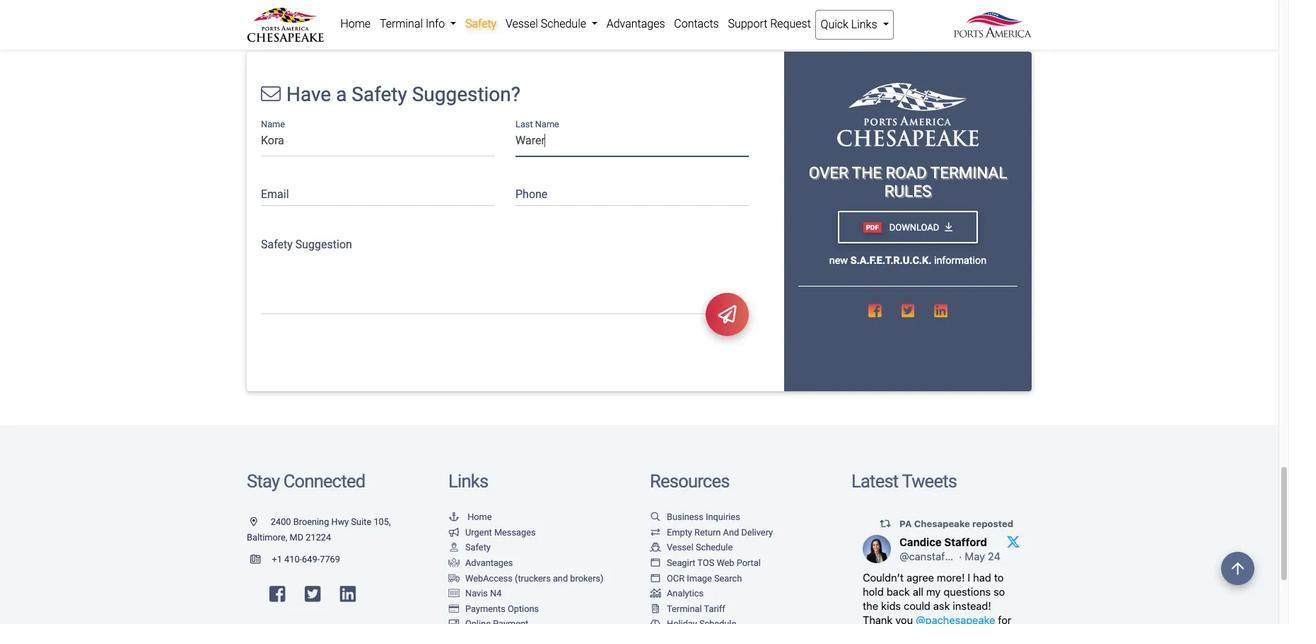 Task type: locate. For each thing, give the bounding box(es) containing it.
name up email
[[261, 119, 285, 129]]

0 vertical spatial safety link
[[461, 10, 501, 38]]

home left terminal info
[[341, 17, 371, 30]]

1 vertical spatial home
[[468, 512, 492, 522]]

pdf
[[867, 223, 879, 231]]

contacts link
[[670, 10, 724, 38]]

1 horizontal spatial advantages
[[607, 17, 666, 30]]

schedule
[[541, 17, 587, 30], [696, 542, 733, 553]]

twitter square image
[[902, 304, 915, 319]]

analytics image
[[650, 590, 662, 599]]

1 horizontal spatial terminal
[[667, 603, 702, 614]]

terminal tariff link
[[650, 603, 726, 614]]

safety left suggestion
[[261, 238, 293, 251]]

terminal for terminal tariff
[[667, 603, 702, 614]]

21224
[[306, 532, 331, 543]]

browser image inside ocr image search link
[[650, 574, 662, 583]]

new s.a.f.e.t.r.u.c.k. information
[[830, 255, 987, 267]]

last name
[[516, 119, 560, 129]]

terminal info link
[[375, 10, 461, 38]]

ocr
[[667, 573, 685, 583]]

the
[[853, 163, 882, 182]]

1 horizontal spatial home
[[468, 512, 492, 522]]

Email text field
[[261, 179, 495, 206]]

1 vertical spatial terminal
[[667, 603, 702, 614]]

1 horizontal spatial linkedin image
[[935, 304, 948, 319]]

0 vertical spatial vessel
[[506, 17, 538, 30]]

0 horizontal spatial home
[[341, 17, 371, 30]]

1 browser image from the top
[[650, 559, 662, 568]]

0 horizontal spatial terminal
[[380, 17, 423, 30]]

search image
[[650, 513, 662, 522]]

0 vertical spatial home link
[[336, 10, 375, 38]]

terminal left the info
[[380, 17, 423, 30]]

0 vertical spatial schedule
[[541, 17, 587, 30]]

facebook square image
[[869, 304, 882, 319], [270, 585, 285, 603]]

navis
[[466, 588, 488, 599]]

business inquiries
[[667, 512, 741, 522]]

1 horizontal spatial home link
[[449, 512, 492, 522]]

1 horizontal spatial name
[[536, 119, 560, 129]]

vessel schedule
[[506, 17, 589, 30], [667, 542, 733, 553]]

vessel
[[506, 17, 538, 30], [667, 542, 694, 553]]

1 vertical spatial linkedin image
[[340, 585, 356, 603]]

advantages link
[[602, 10, 670, 38], [449, 558, 513, 568]]

latest tweets
[[852, 471, 957, 492]]

hand receiving image
[[449, 559, 460, 568]]

safety link down urgent
[[449, 542, 491, 553]]

advantages link left the contacts
[[602, 10, 670, 38]]

seagirt
[[667, 558, 696, 568]]

1 vertical spatial safety link
[[449, 542, 491, 553]]

navis n4 link
[[449, 588, 502, 599]]

advantages up webaccess
[[466, 558, 513, 568]]

browser image
[[650, 559, 662, 568], [650, 574, 662, 583]]

and
[[553, 573, 568, 583]]

1 horizontal spatial vessel schedule link
[[650, 542, 733, 553]]

home
[[341, 17, 371, 30], [468, 512, 492, 522]]

advantages
[[607, 17, 666, 30], [466, 558, 513, 568]]

0 horizontal spatial name
[[261, 119, 285, 129]]

road
[[886, 163, 927, 182]]

home link left terminal info
[[336, 10, 375, 38]]

0 horizontal spatial advantages link
[[449, 558, 513, 568]]

baltimore,
[[247, 532, 288, 543]]

brokers)
[[571, 573, 604, 583]]

1 horizontal spatial vessel schedule
[[667, 542, 733, 553]]

safety link right the info
[[461, 10, 501, 38]]

0 horizontal spatial vessel schedule link
[[501, 10, 602, 38]]

+1
[[272, 554, 282, 565]]

0 vertical spatial browser image
[[650, 559, 662, 568]]

messages
[[495, 527, 536, 538]]

1 horizontal spatial vessel
[[667, 542, 694, 553]]

phone
[[516, 188, 548, 201]]

email
[[261, 188, 289, 201]]

0 vertical spatial vessel schedule link
[[501, 10, 602, 38]]

name right last
[[536, 119, 560, 129]]

hwy
[[332, 517, 349, 527]]

terminal
[[380, 17, 423, 30], [667, 603, 702, 614]]

0 horizontal spatial vessel schedule
[[506, 17, 589, 30]]

2400 broening hwy suite 105, baltimore, md 21224
[[247, 517, 391, 543]]

links right quick
[[852, 18, 878, 31]]

container storage image
[[449, 590, 460, 599]]

advantages link up webaccess
[[449, 558, 513, 568]]

links up 'anchor' "image"
[[449, 471, 488, 492]]

410-
[[284, 554, 302, 565]]

browser image down ship icon
[[650, 559, 662, 568]]

safety down urgent
[[466, 542, 491, 553]]

seagirt tos web portal
[[667, 558, 761, 568]]

urgent messages link
[[449, 527, 536, 538]]

linkedin image right twitter square image
[[935, 304, 948, 319]]

options
[[508, 603, 539, 614]]

schedule inside 'link'
[[541, 17, 587, 30]]

links
[[852, 18, 878, 31], [449, 471, 488, 492]]

bullhorn image
[[449, 528, 460, 537]]

vessel inside 'link'
[[506, 17, 538, 30]]

go to top image
[[1222, 552, 1255, 585]]

a
[[336, 83, 347, 106]]

stay
[[247, 471, 280, 492]]

0 horizontal spatial vessel
[[506, 17, 538, 30]]

1 horizontal spatial schedule
[[696, 542, 733, 553]]

0 vertical spatial linkedin image
[[935, 304, 948, 319]]

safety right 'a'
[[352, 83, 407, 106]]

n4
[[490, 588, 502, 599]]

home link
[[336, 10, 375, 38], [449, 512, 492, 522]]

tweets
[[902, 471, 957, 492]]

vessel schedule link
[[501, 10, 602, 38], [650, 542, 733, 553]]

advantages left the contacts
[[607, 17, 666, 30]]

user hard hat image
[[449, 544, 460, 553]]

0 vertical spatial facebook square image
[[869, 304, 882, 319]]

0 horizontal spatial facebook square image
[[270, 585, 285, 603]]

1 vertical spatial advantages link
[[449, 558, 513, 568]]

browser image up analytics icon
[[650, 574, 662, 583]]

facebook square image left twitter square image
[[869, 304, 882, 319]]

new
[[830, 255, 849, 267]]

1 vertical spatial vessel
[[667, 542, 694, 553]]

1 vertical spatial browser image
[[650, 574, 662, 583]]

portal
[[737, 558, 761, 568]]

safety link
[[461, 10, 501, 38], [449, 542, 491, 553]]

1 horizontal spatial links
[[852, 18, 878, 31]]

safety right the info
[[466, 17, 497, 30]]

webaccess (truckers and brokers) link
[[449, 573, 604, 583]]

1 horizontal spatial facebook square image
[[869, 304, 882, 319]]

connected
[[284, 471, 365, 492]]

terminal tariff
[[667, 603, 726, 614]]

0 vertical spatial advantages
[[607, 17, 666, 30]]

browser image inside seagirt tos web portal link
[[650, 559, 662, 568]]

0 horizontal spatial home link
[[336, 10, 375, 38]]

2 name from the left
[[536, 119, 560, 129]]

home link up urgent
[[449, 512, 492, 522]]

2 browser image from the top
[[650, 574, 662, 583]]

facebook square image down the +1
[[270, 585, 285, 603]]

broening
[[293, 517, 329, 527]]

search
[[715, 573, 742, 583]]

1 vertical spatial facebook square image
[[270, 585, 285, 603]]

name
[[261, 119, 285, 129], [536, 119, 560, 129]]

terminal down analytics
[[667, 603, 702, 614]]

1 vertical spatial home link
[[449, 512, 492, 522]]

home up urgent
[[468, 512, 492, 522]]

urgent messages
[[466, 527, 536, 538]]

linkedin image
[[935, 304, 948, 319], [340, 585, 356, 603]]

+1 410-649-7769
[[272, 554, 340, 565]]

1 horizontal spatial advantages link
[[602, 10, 670, 38]]

seagirt terminal image
[[838, 83, 979, 146]]

0 vertical spatial links
[[852, 18, 878, 31]]

1 vertical spatial vessel schedule link
[[650, 542, 733, 553]]

1 vertical spatial vessel schedule
[[667, 542, 733, 553]]

0 horizontal spatial advantages
[[466, 558, 513, 568]]

contacts
[[675, 17, 719, 30]]

home link for the urgent messages link
[[449, 512, 492, 522]]

0 horizontal spatial links
[[449, 471, 488, 492]]

linkedin image right twitter square icon
[[340, 585, 356, 603]]

0 horizontal spatial schedule
[[541, 17, 587, 30]]

0 vertical spatial advantages link
[[602, 10, 670, 38]]

rules
[[885, 182, 932, 201]]

0 vertical spatial terminal
[[380, 17, 423, 30]]

home link for terminal info link in the top left of the page
[[336, 10, 375, 38]]



Task type: vqa. For each thing, say whether or not it's contained in the screenshot.
3:30
no



Task type: describe. For each thing, give the bounding box(es) containing it.
0 horizontal spatial linkedin image
[[340, 585, 356, 603]]

0 vertical spatial home
[[341, 17, 371, 30]]

1 vertical spatial links
[[449, 471, 488, 492]]

urgent
[[466, 527, 492, 538]]

1 vertical spatial advantages
[[466, 558, 513, 568]]

web
[[717, 558, 735, 568]]

terminal for terminal info
[[380, 17, 423, 30]]

download
[[888, 222, 940, 232]]

empty return and delivery link
[[650, 527, 774, 538]]

1 vertical spatial schedule
[[696, 542, 733, 553]]

phone office image
[[250, 556, 272, 565]]

over
[[809, 163, 849, 182]]

suggestion?
[[412, 83, 521, 106]]

suggestion
[[296, 238, 352, 251]]

credit card image
[[449, 605, 460, 614]]

request
[[771, 17, 812, 30]]

browser image for ocr
[[650, 574, 662, 583]]

business inquiries link
[[650, 512, 741, 522]]

last
[[516, 119, 533, 129]]

Phone text field
[[516, 179, 749, 206]]

webaccess
[[466, 573, 513, 583]]

delivery
[[742, 527, 774, 538]]

Safety Suggestion text field
[[261, 229, 749, 314]]

credit card front image
[[449, 620, 460, 624]]

safety suggestion
[[261, 238, 352, 251]]

image
[[687, 573, 712, 583]]

1 name from the left
[[261, 119, 285, 129]]

stay connected
[[247, 471, 365, 492]]

info
[[426, 17, 445, 30]]

Name text field
[[261, 129, 495, 156]]

safety link for the leftmost vessel schedule 'link'
[[461, 10, 501, 38]]

suite
[[351, 517, 372, 527]]

safety link for the bottom advantages link
[[449, 542, 491, 553]]

have
[[287, 83, 331, 106]]

tos
[[698, 558, 715, 568]]

return
[[695, 527, 721, 538]]

quick links
[[821, 18, 881, 31]]

links inside quick links link
[[852, 18, 878, 31]]

inquiries
[[706, 512, 741, 522]]

truck container image
[[449, 574, 460, 583]]

file invoice image
[[650, 605, 662, 614]]

support request link
[[724, 10, 816, 38]]

webaccess (truckers and brokers)
[[466, 573, 604, 583]]

latest
[[852, 471, 899, 492]]

105,
[[374, 517, 391, 527]]

resources
[[650, 471, 730, 492]]

support request
[[728, 17, 812, 30]]

md
[[290, 532, 304, 543]]

quick
[[821, 18, 849, 31]]

2400 broening hwy suite 105, baltimore, md 21224 link
[[247, 517, 391, 543]]

tariff
[[704, 603, 726, 614]]

business
[[667, 512, 704, 522]]

terminal info
[[380, 17, 448, 30]]

have a safety suggestion?
[[287, 83, 521, 106]]

analytics
[[667, 588, 704, 599]]

twitter square image
[[305, 585, 321, 603]]

(truckers
[[515, 573, 551, 583]]

map marker alt image
[[250, 518, 269, 527]]

over the road terminal rules
[[809, 163, 1008, 201]]

payments options link
[[449, 603, 539, 614]]

information
[[935, 255, 987, 267]]

terminal
[[931, 163, 1008, 182]]

ship image
[[650, 544, 662, 553]]

2400
[[271, 517, 291, 527]]

support
[[728, 17, 768, 30]]

ocr image search
[[667, 573, 742, 583]]

Last Name text field
[[516, 129, 749, 156]]

bells image
[[650, 620, 662, 624]]

payments options
[[466, 603, 539, 614]]

arrow to bottom image
[[946, 222, 953, 232]]

s.a.f.e.t.r.u.c.k.
[[851, 255, 932, 267]]

empty return and delivery
[[667, 527, 774, 538]]

payments
[[466, 603, 506, 614]]

seagirt tos web portal link
[[650, 558, 761, 568]]

exchange image
[[650, 528, 662, 537]]

+1 410-649-7769 link
[[247, 554, 340, 565]]

7769
[[320, 554, 340, 565]]

and
[[724, 527, 740, 538]]

anchor image
[[449, 513, 460, 522]]

649-
[[302, 554, 320, 565]]

quick links link
[[816, 10, 894, 40]]

ocr image search link
[[650, 573, 742, 583]]

empty
[[667, 527, 693, 538]]

navis n4
[[466, 588, 502, 599]]

advantages inside advantages link
[[607, 17, 666, 30]]

browser image for seagirt
[[650, 559, 662, 568]]

analytics link
[[650, 588, 704, 599]]

0 vertical spatial vessel schedule
[[506, 17, 589, 30]]



